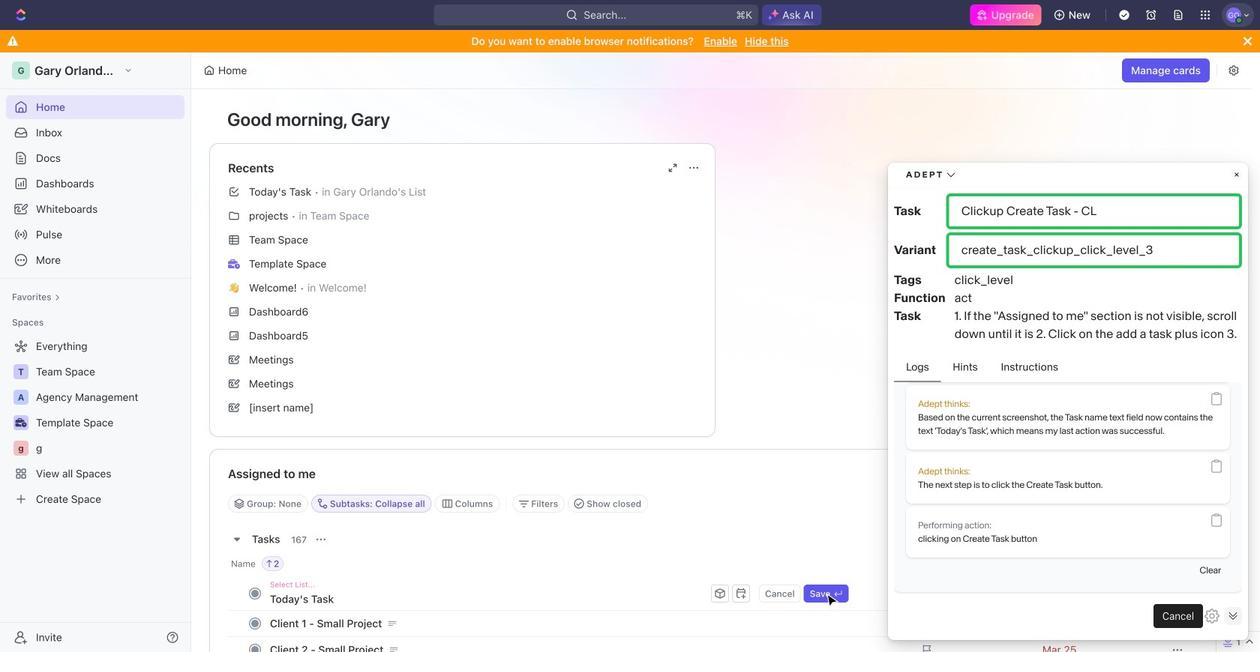 Task type: vqa. For each thing, say whether or not it's contained in the screenshot.
leftmost Today
no



Task type: locate. For each thing, give the bounding box(es) containing it.
team space, , element
[[14, 365, 29, 380]]

tree inside sidebar navigation
[[6, 335, 185, 512]]

g, , element
[[14, 441, 29, 456]]

business time image
[[228, 260, 240, 269], [15, 419, 27, 428]]

0 horizontal spatial business time image
[[15, 419, 27, 428]]

business time image inside tree
[[15, 419, 27, 428]]

1 vertical spatial business time image
[[15, 419, 27, 428]]

1 horizontal spatial business time image
[[228, 260, 240, 269]]

tree
[[6, 335, 185, 512]]

agency management, , element
[[14, 390, 29, 405]]

sidebar navigation
[[0, 53, 194, 653]]

gary orlando's workspace, , element
[[12, 62, 30, 80]]

Task name or type '/' for commands text field
[[270, 588, 708, 612]]

0 vertical spatial business time image
[[228, 260, 240, 269]]



Task type: describe. For each thing, give the bounding box(es) containing it.
Search tasks... text field
[[1003, 493, 1154, 516]]



